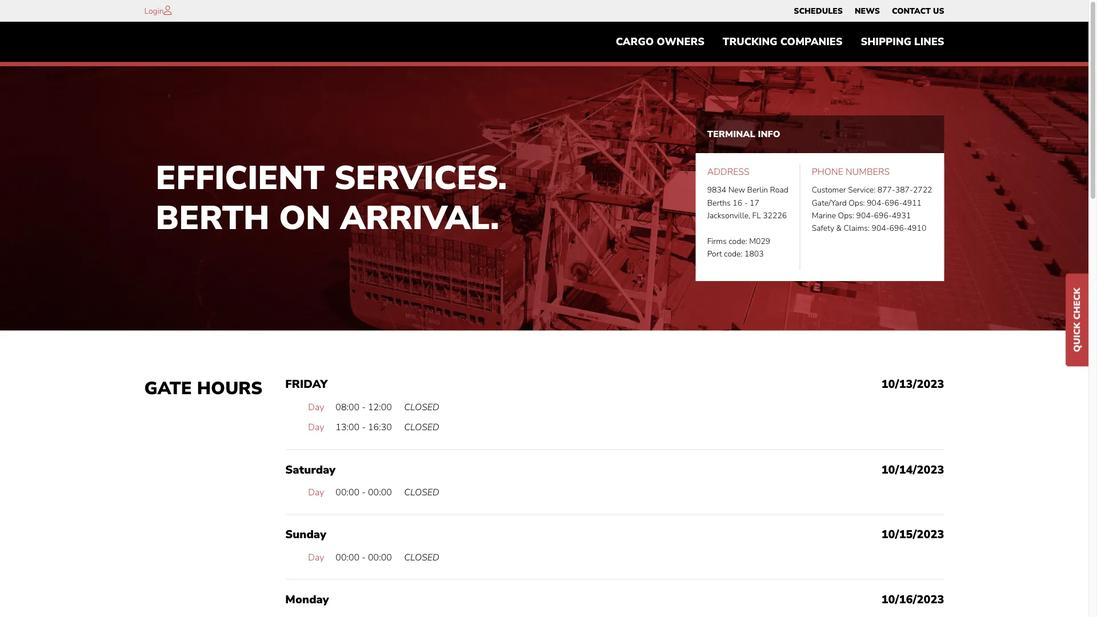 Task type: vqa. For each thing, say whether or not it's contained in the screenshot.
"data." in the right of the page
no



Task type: locate. For each thing, give the bounding box(es) containing it.
trucking
[[723, 35, 778, 49]]

news
[[855, 5, 880, 16]]

- inside '9834 new berlin road berths 16 - 17 jacksonville, fl 32226'
[[745, 197, 748, 208]]

closed
[[404, 401, 439, 413], [404, 421, 439, 434], [404, 486, 439, 499], [404, 551, 439, 564]]

1 vertical spatial menu bar
[[607, 30, 954, 53]]

menu bar containing schedules
[[788, 3, 951, 19]]

contact us link
[[892, 3, 945, 19]]

08:00
[[336, 401, 360, 413]]

schedules link
[[794, 3, 843, 19]]

ops:
[[849, 197, 865, 208], [838, 210, 855, 221]]

code: up 1803
[[729, 236, 747, 247]]

menu bar containing cargo owners
[[607, 30, 954, 53]]

13:00 - 16:30
[[336, 421, 392, 434]]

us
[[933, 5, 945, 16]]

service:
[[848, 185, 876, 195]]

menu bar
[[788, 3, 951, 19], [607, 30, 954, 53]]

day left 13:00
[[308, 421, 324, 434]]

2722
[[913, 185, 933, 195]]

road
[[770, 185, 789, 195]]

877-
[[878, 185, 896, 195]]

code:
[[729, 236, 747, 247], [724, 249, 743, 259]]

terminal info
[[707, 128, 781, 140]]

owners
[[657, 35, 705, 49]]

0 vertical spatial 00:00 - 00:00
[[336, 486, 392, 499]]

schedules
[[794, 5, 843, 16]]

2 vertical spatial 904-
[[872, 223, 890, 234]]

- for saturday
[[362, 486, 366, 499]]

customer service: 877-387-2722 gate/yard ops: 904-696-4911 marine ops: 904-696-4931 safety & claims: 904-696-4910
[[812, 185, 933, 234]]

day for sunday
[[308, 551, 324, 564]]

10/13/2023
[[882, 377, 945, 392]]

closed for friday
[[404, 401, 439, 413]]

0 vertical spatial menu bar
[[788, 3, 951, 19]]

code: right port
[[724, 249, 743, 259]]

08:00 - 12:00
[[336, 401, 392, 413]]

menu bar up shipping
[[788, 3, 951, 19]]

jacksonville,
[[707, 210, 751, 221]]

1 closed from the top
[[404, 401, 439, 413]]

4 closed from the top
[[404, 551, 439, 564]]

trucking companies link
[[714, 30, 852, 53]]

day down friday
[[308, 401, 324, 413]]

companies
[[781, 35, 843, 49]]

on
[[279, 195, 331, 241]]

login
[[144, 5, 164, 16]]

ops: up & on the top right
[[838, 210, 855, 221]]

1 vertical spatial 00:00 - 00:00
[[336, 551, 392, 564]]

phone
[[812, 166, 844, 178]]

1803
[[745, 249, 764, 259]]

1 00:00 - 00:00 from the top
[[336, 486, 392, 499]]

news link
[[855, 3, 880, 19]]

sunday
[[285, 527, 326, 542]]

3 day from the top
[[308, 486, 324, 499]]

904-
[[867, 197, 885, 208], [857, 210, 874, 221], [872, 223, 890, 234]]

day down saturday
[[308, 486, 324, 499]]

10/16/2023
[[882, 592, 945, 607]]

0 vertical spatial ops:
[[849, 197, 865, 208]]

1 day from the top
[[308, 401, 324, 413]]

quick
[[1071, 322, 1083, 352]]

shipping
[[861, 35, 912, 49]]

terminal
[[707, 128, 756, 140]]

-
[[745, 197, 748, 208], [362, 401, 366, 413], [362, 421, 366, 434], [362, 486, 366, 499], [362, 551, 366, 564]]

phone numbers
[[812, 166, 890, 178]]

696-
[[885, 197, 903, 208], [874, 210, 892, 221], [890, 223, 908, 234]]

safety
[[812, 223, 835, 234]]

904- down 877-
[[867, 197, 885, 208]]

10/14/2023
[[882, 462, 945, 477]]

monday
[[285, 592, 329, 607]]

closed for saturday
[[404, 486, 439, 499]]

3 closed from the top
[[404, 486, 439, 499]]

00:00
[[336, 486, 360, 499], [368, 486, 392, 499], [336, 551, 360, 564], [368, 551, 392, 564]]

day
[[308, 401, 324, 413], [308, 421, 324, 434], [308, 486, 324, 499], [308, 551, 324, 564]]

2 00:00 - 00:00 from the top
[[336, 551, 392, 564]]

menu bar down "schedules" 'link'
[[607, 30, 954, 53]]

4 day from the top
[[308, 551, 324, 564]]

17
[[750, 197, 760, 208]]

2 day from the top
[[308, 421, 324, 434]]

904- right claims:
[[872, 223, 890, 234]]

ops: down 'service:'
[[849, 197, 865, 208]]

saturday
[[285, 462, 336, 477]]

00:00 - 00:00
[[336, 486, 392, 499], [336, 551, 392, 564]]

day down the sunday
[[308, 551, 324, 564]]

13:00
[[336, 421, 360, 434]]

cargo owners
[[616, 35, 705, 49]]

customer
[[812, 185, 846, 195]]

shipping lines
[[861, 35, 945, 49]]

cargo
[[616, 35, 654, 49]]

904- up claims:
[[857, 210, 874, 221]]



Task type: describe. For each thing, give the bounding box(es) containing it.
2 closed from the top
[[404, 421, 439, 434]]

info
[[758, 128, 781, 140]]

12:00
[[368, 401, 392, 413]]

16:30
[[368, 421, 392, 434]]

&
[[837, 223, 842, 234]]

efficient services. berth on arrival.
[[156, 156, 507, 241]]

shipping lines link
[[852, 30, 954, 53]]

0 vertical spatial 904-
[[867, 197, 885, 208]]

trucking companies
[[723, 35, 843, 49]]

cargo owners link
[[607, 30, 714, 53]]

1 vertical spatial ops:
[[838, 210, 855, 221]]

hours
[[197, 376, 263, 401]]

login link
[[144, 5, 164, 16]]

0 vertical spatial 696-
[[885, 197, 903, 208]]

berth
[[156, 195, 270, 241]]

berlin
[[747, 185, 768, 195]]

gate hours
[[144, 376, 263, 401]]

quick check link
[[1066, 274, 1089, 367]]

0 vertical spatial code:
[[729, 236, 747, 247]]

claims:
[[844, 223, 870, 234]]

closed for sunday
[[404, 551, 439, 564]]

firms
[[707, 236, 727, 247]]

day for saturday
[[308, 486, 324, 499]]

contact
[[892, 5, 931, 16]]

fl
[[753, 210, 761, 221]]

quick check
[[1071, 288, 1083, 352]]

gate
[[144, 376, 192, 401]]

32226
[[763, 210, 787, 221]]

1 vertical spatial 696-
[[874, 210, 892, 221]]

marine
[[812, 210, 836, 221]]

9834 new berlin road berths 16 - 17 jacksonville, fl 32226
[[707, 185, 789, 221]]

new
[[729, 185, 745, 195]]

numbers
[[846, 166, 890, 178]]

services.
[[334, 156, 507, 201]]

contact us
[[892, 5, 945, 16]]

berths
[[707, 197, 731, 208]]

16
[[733, 197, 743, 208]]

port
[[707, 249, 722, 259]]

00:00 - 00:00 for saturday
[[336, 486, 392, 499]]

arrival.
[[340, 195, 499, 241]]

m029
[[749, 236, 771, 247]]

387-
[[896, 185, 913, 195]]

4931
[[892, 210, 911, 221]]

- for friday
[[362, 401, 366, 413]]

user image
[[164, 6, 172, 15]]

1 vertical spatial 904-
[[857, 210, 874, 221]]

friday
[[285, 377, 328, 392]]

9834
[[707, 185, 727, 195]]

10/15/2023
[[882, 527, 945, 542]]

check
[[1071, 288, 1083, 320]]

00:00 - 00:00 for sunday
[[336, 551, 392, 564]]

4911
[[903, 197, 922, 208]]

address
[[707, 166, 750, 178]]

- for sunday
[[362, 551, 366, 564]]

lines
[[915, 35, 945, 49]]

gate/yard
[[812, 197, 847, 208]]

4910
[[908, 223, 927, 234]]

day for friday
[[308, 401, 324, 413]]

1 vertical spatial code:
[[724, 249, 743, 259]]

2 vertical spatial 696-
[[890, 223, 908, 234]]

efficient
[[156, 156, 325, 201]]

firms code:  m029 port code:  1803
[[707, 236, 771, 259]]



